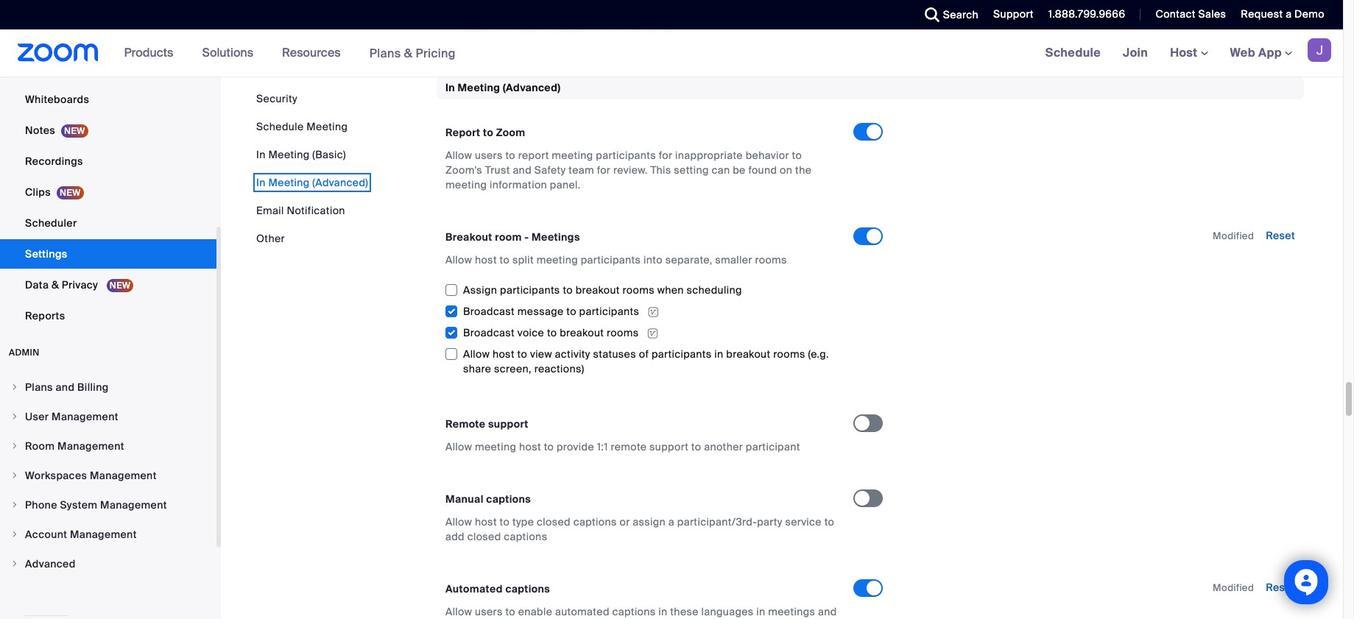Task type: vqa. For each thing, say whether or not it's contained in the screenshot.
top breakout
yes



Task type: locate. For each thing, give the bounding box(es) containing it.
meetings navigation
[[1034, 29, 1343, 77]]

in left meeting.
[[601, 21, 610, 34]]

0 vertical spatial closed
[[537, 516, 571, 529]]

rooms up "statuses"
[[607, 326, 639, 340]]

video
[[628, 6, 655, 20]]

user
[[25, 410, 49, 423]]

in meeting (advanced) element
[[437, 76, 1304, 619]]

allow inside allow host to type closed captions or assign a participant/3rd-party service to add closed captions
[[445, 516, 472, 529]]

management inside "menu item"
[[57, 440, 124, 453]]

right image inside user management 'menu item'
[[10, 412, 19, 421]]

captions left 'these' in the bottom of the page
[[612, 605, 656, 619]]

meeting up email notification link
[[268, 176, 310, 189]]

1 vertical spatial pictures
[[557, 21, 598, 34]]

request a demo link
[[1230, 0, 1343, 29], [1241, 7, 1325, 21]]

on inside all participant profile pictures will be hidden and only the names of participants will be displayed on the video screen. participants will not be able to update their profile pictures in the meeting.
[[594, 6, 606, 20]]

2 reset button from the top
[[1266, 581, 1295, 594]]

another
[[704, 440, 743, 454]]

1 horizontal spatial for
[[659, 149, 672, 162]]

in meeting (basic)
[[256, 148, 346, 161]]

for up this
[[659, 149, 672, 162]]

1 vertical spatial reset
[[1266, 581, 1295, 594]]

on inside allow users to report meeting participants for inappropriate behavior to zoom's trust and safety team for review. this setting can be found on the meeting information panel.
[[780, 164, 792, 177]]

group inside the "in meeting (advanced)" element
[[445, 279, 853, 379]]

right image left room
[[10, 442, 19, 451]]

in meeting (advanced) up notification
[[256, 176, 368, 189]]

data & privacy link
[[0, 270, 216, 300]]

plans left pricing
[[369, 45, 401, 61]]

0 vertical spatial participant
[[461, 0, 515, 5]]

participant up update at the left top
[[461, 0, 515, 5]]

to down all
[[445, 21, 455, 34]]

& right 'data'
[[51, 278, 59, 292]]

participant inside all participant profile pictures will be hidden and only the names of participants will be displayed on the video screen. participants will not be able to update their profile pictures in the meeting.
[[461, 0, 515, 5]]

in down pricing
[[445, 81, 455, 94]]

account management menu item
[[0, 521, 216, 549]]

1 vertical spatial support
[[649, 440, 689, 454]]

0 vertical spatial users
[[475, 149, 503, 162]]

in
[[601, 21, 610, 34], [714, 348, 723, 361], [658, 605, 667, 619], [756, 605, 765, 619]]

allow
[[445, 149, 472, 162], [445, 253, 472, 267], [463, 348, 490, 361], [445, 440, 472, 454], [445, 516, 472, 529], [445, 605, 472, 619]]

2 vertical spatial right image
[[10, 560, 19, 568]]

plans inside product information navigation
[[369, 45, 401, 61]]

right image inside the "plans and billing" menu item
[[10, 383, 19, 392]]

schedule down security link
[[256, 120, 304, 133]]

management down room management "menu item"
[[90, 469, 157, 482]]

2 right image from the top
[[10, 501, 19, 510]]

be up video
[[615, 0, 628, 5]]

to left type
[[500, 516, 510, 529]]

1 vertical spatial broadcast
[[463, 326, 515, 340]]

privacy
[[62, 278, 98, 292]]

host inside allow host to type closed captions or assign a participant/3rd-party service to add closed captions
[[475, 516, 497, 529]]

products button
[[124, 29, 180, 77]]

to up screen,
[[517, 348, 527, 361]]

allow up the add
[[445, 516, 472, 529]]

of down support version for broadcast voice to breakout rooms icon
[[639, 348, 649, 361]]

right image for plans and billing
[[10, 383, 19, 392]]

1 vertical spatial closed
[[467, 530, 501, 544]]

0 horizontal spatial schedule
[[256, 120, 304, 133]]

automated captions
[[445, 583, 550, 596]]

be left the displayed
[[527, 6, 540, 20]]

meeting down schedule meeting link
[[268, 148, 310, 161]]

the up participants at the right of page
[[713, 0, 730, 5]]

host down 'breakout'
[[475, 253, 497, 267]]

(advanced) up zoom
[[503, 81, 561, 94]]

1 vertical spatial a
[[668, 516, 675, 529]]

assign
[[463, 284, 497, 297]]

users inside allow users to enable automated captions in these languages in meetings and
[[475, 605, 503, 619]]

rooms left the "(e.g."
[[773, 348, 805, 361]]

product information navigation
[[113, 29, 467, 77]]

allow inside allow users to report meeting participants for inappropriate behavior to zoom's trust and safety team for review. this setting can be found on the meeting information panel.
[[445, 149, 472, 162]]

participants down assign participants to breakout rooms when scheduling
[[579, 305, 639, 318]]

right image
[[10, 383, 19, 392], [10, 412, 19, 421], [10, 471, 19, 480], [10, 530, 19, 539]]

0 vertical spatial on
[[594, 6, 606, 20]]

0 horizontal spatial a
[[668, 516, 675, 529]]

modified for allow users to enable automated captions in these languages in meetings and
[[1213, 582, 1254, 594]]

support version for broadcast voice to breakout rooms image
[[642, 327, 663, 340]]

1 horizontal spatial on
[[780, 164, 792, 177]]

1.888.799.9666 button
[[1037, 0, 1129, 29], [1048, 7, 1125, 21]]

web app button
[[1230, 45, 1292, 60]]

schedule inside meetings navigation
[[1045, 45, 1101, 60]]

participants
[[698, 6, 758, 20]]

1 vertical spatial &
[[51, 278, 59, 292]]

the down video
[[612, 21, 629, 34]]

allow down automated
[[445, 605, 472, 619]]

2 reset from the top
[[1266, 581, 1295, 594]]

recordings
[[25, 155, 83, 168]]

right image inside room management "menu item"
[[10, 442, 19, 451]]

schedule
[[1045, 45, 1101, 60], [256, 120, 304, 133]]

profile right their
[[522, 21, 554, 34]]

1.888.799.9666 button up "join"
[[1037, 0, 1129, 29]]

(advanced)
[[503, 81, 561, 94], [312, 176, 368, 189]]

plans for plans & pricing
[[369, 45, 401, 61]]

a right 'assign'
[[668, 516, 675, 529]]

0 vertical spatial &
[[404, 45, 413, 61]]

1 horizontal spatial &
[[404, 45, 413, 61]]

allow inside allow host to view activity statuses of participants in breakout rooms (e.g. share screen, reactions)
[[463, 348, 490, 361]]

host left provide
[[519, 440, 541, 454]]

allow up share
[[463, 348, 490, 361]]

meeting down remote support
[[475, 440, 516, 454]]

right image for account management
[[10, 530, 19, 539]]

host
[[1170, 45, 1201, 60]]

plans up user
[[25, 381, 53, 394]]

when
[[657, 284, 684, 297]]

0 vertical spatial schedule
[[1045, 45, 1101, 60]]

1 vertical spatial in
[[256, 148, 266, 161]]

0 horizontal spatial support
[[488, 418, 528, 431]]

names
[[732, 0, 766, 5]]

group containing assign participants to breakout rooms when scheduling
[[445, 279, 853, 379]]

and inside all participant profile pictures will be hidden and only the names of participants will be displayed on the video screen. participants will not be able to update their profile pictures in the meeting.
[[668, 0, 687, 5]]

1 horizontal spatial schedule
[[1045, 45, 1101, 60]]

and inside menu item
[[56, 381, 75, 394]]

able
[[814, 6, 836, 20]]

1 horizontal spatial support
[[649, 440, 689, 454]]

plans and billing
[[25, 381, 109, 394]]

1 vertical spatial participant
[[746, 440, 800, 454]]

report
[[445, 126, 480, 139]]

all
[[445, 0, 458, 5]]

report to zoom
[[445, 126, 525, 139]]

0 vertical spatial reset
[[1266, 229, 1295, 242]]

be right the not
[[799, 6, 812, 20]]

0 vertical spatial a
[[1286, 7, 1292, 21]]

and inside allow users to report meeting participants for inappropriate behavior to zoom's trust and safety team for review. this setting can be found on the meeting information panel.
[[513, 164, 532, 177]]

allow host to type closed captions or assign a participant/3rd-party service to add closed captions
[[445, 516, 834, 544]]

0 vertical spatial breakout
[[576, 284, 620, 297]]

for
[[659, 149, 672, 162], [597, 164, 611, 177]]

0 vertical spatial reset button
[[1266, 229, 1295, 242]]

management inside menu item
[[70, 528, 137, 541]]

management inside menu item
[[90, 469, 157, 482]]

participants up update at the left top
[[445, 6, 506, 20]]

1 vertical spatial right image
[[10, 501, 19, 510]]

breakout inside application
[[560, 326, 604, 340]]

only
[[690, 0, 710, 5]]

(advanced) down "(basic)"
[[312, 176, 368, 189]]

0 horizontal spatial plans
[[25, 381, 53, 394]]

automated
[[445, 583, 503, 596]]

2 right image from the top
[[10, 412, 19, 421]]

to
[[445, 21, 455, 34], [483, 126, 493, 139], [505, 149, 515, 162], [792, 149, 802, 162], [500, 253, 510, 267], [563, 284, 573, 297], [566, 305, 576, 318], [547, 326, 557, 340], [517, 348, 527, 361], [544, 440, 554, 454], [691, 440, 701, 454], [500, 516, 510, 529], [824, 516, 834, 529], [505, 605, 515, 619]]

right image inside workspaces management menu item
[[10, 471, 19, 480]]

will up their
[[508, 6, 524, 20]]

activity
[[555, 348, 590, 361]]

3 right image from the top
[[10, 560, 19, 568]]

0 vertical spatial for
[[659, 149, 672, 162]]

1 right image from the top
[[10, 383, 19, 392]]

to up trust
[[505, 149, 515, 162]]

account
[[25, 528, 67, 541]]

room
[[25, 440, 55, 453]]

schedule down 1.888.799.9666
[[1045, 45, 1101, 60]]

allow host to view activity statuses of participants in breakout rooms (e.g. share screen, reactions)
[[463, 348, 829, 376]]

banner
[[0, 29, 1343, 77]]

pictures
[[553, 0, 594, 5], [557, 21, 598, 34]]

host for type
[[475, 516, 497, 529]]

1 vertical spatial on
[[780, 164, 792, 177]]

1 broadcast from the top
[[463, 305, 515, 318]]

management inside 'menu item'
[[52, 410, 118, 423]]

to inside allow host to view activity statuses of participants in breakout rooms (e.g. share screen, reactions)
[[517, 348, 527, 361]]

1 vertical spatial modified
[[1213, 582, 1254, 594]]

2 vertical spatial breakout
[[726, 348, 770, 361]]

management for account management
[[70, 528, 137, 541]]

profile
[[518, 0, 550, 5], [522, 21, 554, 34]]

breakout left the "(e.g."
[[726, 348, 770, 361]]

meeting
[[552, 149, 593, 162], [445, 178, 487, 192], [537, 253, 578, 267], [475, 440, 516, 454]]

allow for allow host to type closed captions or assign a participant/3rd-party service to add closed captions
[[445, 516, 472, 529]]

displayed
[[543, 6, 591, 20]]

on right the displayed
[[594, 6, 606, 20]]

participants inside application
[[579, 305, 639, 318]]

broadcast for broadcast voice to breakout rooms
[[463, 326, 515, 340]]

broadcast message to participants
[[463, 305, 639, 318]]

management down the phone system management menu item
[[70, 528, 137, 541]]

management down billing
[[52, 410, 118, 423]]

pictures up the displayed
[[553, 0, 594, 5]]

allow for allow users to enable automated captions in these languages in meetings and
[[445, 605, 472, 619]]

1 users from the top
[[475, 149, 503, 162]]

right image for workspaces management
[[10, 471, 19, 480]]

users inside allow users to report meeting participants for inappropriate behavior to zoom's trust and safety team for review. this setting can be found on the meeting information panel.
[[475, 149, 503, 162]]

1 vertical spatial (advanced)
[[312, 176, 368, 189]]

in meeting (advanced) up zoom
[[445, 81, 561, 94]]

for right team
[[597, 164, 611, 177]]

0 horizontal spatial (advanced)
[[312, 176, 368, 189]]

reports
[[25, 309, 65, 322]]

management up account management menu item
[[100, 498, 167, 512]]

participant right another
[[746, 440, 800, 454]]

0 horizontal spatial on
[[594, 6, 606, 20]]

and up screen.
[[668, 0, 687, 5]]

allow inside allow users to enable automated captions in these languages in meetings and
[[445, 605, 472, 619]]

broadcast inside broadcast voice to breakout rooms application
[[463, 326, 515, 340]]

& inside product information navigation
[[404, 45, 413, 61]]

participant inside the "in meeting (advanced)" element
[[746, 440, 800, 454]]

products
[[124, 45, 173, 60]]

in left meetings
[[756, 605, 765, 619]]

email
[[256, 204, 284, 217]]

notes link
[[0, 116, 216, 145]]

modified for allow host to split meeting participants into separate, smaller rooms
[[1213, 230, 1254, 242]]

0 vertical spatial in meeting (advanced)
[[445, 81, 561, 94]]

host up screen,
[[493, 348, 515, 361]]

to left zoom
[[483, 126, 493, 139]]

host down manual captions
[[475, 516, 497, 529]]

plans inside the "plans and billing" menu item
[[25, 381, 53, 394]]

separate,
[[665, 253, 712, 267]]

advanced menu item
[[0, 550, 216, 578]]

1 vertical spatial users
[[475, 605, 503, 619]]

right image
[[10, 442, 19, 451], [10, 501, 19, 510], [10, 560, 19, 568]]

demo
[[1294, 7, 1325, 21]]

broadcast
[[463, 305, 515, 318], [463, 326, 515, 340]]

in left 'these' in the bottom of the page
[[658, 605, 667, 619]]

& for pricing
[[404, 45, 413, 61]]

a
[[1286, 7, 1292, 21], [668, 516, 675, 529]]

users up trust
[[475, 149, 503, 162]]

1 vertical spatial plans
[[25, 381, 53, 394]]

broadcast down assign
[[463, 305, 515, 318]]

right image left advanced
[[10, 560, 19, 568]]

phone system management menu item
[[0, 491, 216, 519]]

admin menu menu
[[0, 373, 216, 579]]

broadcast for broadcast message to participants
[[463, 305, 515, 318]]

breakout down allow host to split meeting participants into separate, smaller rooms
[[576, 284, 620, 297]]

be right "can"
[[733, 164, 746, 177]]

right image left "workspaces"
[[10, 471, 19, 480]]

right image inside the phone system management menu item
[[10, 501, 19, 510]]

group
[[445, 279, 853, 379]]

allow down remote
[[445, 440, 472, 454]]

& inside personal menu menu
[[51, 278, 59, 292]]

broadcast inside broadcast message to participants application
[[463, 305, 515, 318]]

the left video
[[609, 6, 625, 20]]

1 reset button from the top
[[1266, 229, 1295, 242]]

participants inside allow users to report meeting participants for inappropriate behavior to zoom's trust and safety team for review. this setting can be found on the meeting information panel.
[[596, 149, 656, 162]]

broadcast message to participants application
[[445, 301, 853, 322]]

1 vertical spatial profile
[[522, 21, 554, 34]]

system
[[60, 498, 97, 512]]

management up workspaces management
[[57, 440, 124, 453]]

participants up assign participants to breakout rooms when scheduling
[[581, 253, 641, 267]]

0 vertical spatial right image
[[10, 442, 19, 451]]

will left hidden
[[597, 0, 613, 5]]

schedule meeting link
[[256, 120, 348, 133]]

into
[[644, 253, 663, 267]]

meetings
[[768, 605, 815, 619]]

rooms
[[755, 253, 787, 267], [623, 284, 655, 297], [607, 326, 639, 340], [773, 348, 805, 361]]

0 horizontal spatial in meeting (advanced)
[[256, 176, 368, 189]]

breakout for participants
[[576, 284, 620, 297]]

side navigation navigation
[[0, 0, 221, 619]]

to right 'voice'
[[547, 326, 557, 340]]

view
[[530, 348, 552, 361]]

1 vertical spatial for
[[597, 164, 611, 177]]

0 horizontal spatial of
[[639, 348, 649, 361]]

0 vertical spatial pictures
[[553, 0, 594, 5]]

in down the scheduling on the top
[[714, 348, 723, 361]]

2 broadcast from the top
[[463, 326, 515, 340]]

solutions button
[[202, 29, 260, 77]]

1 horizontal spatial will
[[597, 0, 613, 5]]

information
[[490, 178, 547, 192]]

a left demo
[[1286, 7, 1292, 21]]

1 vertical spatial breakout
[[560, 326, 604, 340]]

1:1
[[597, 440, 608, 454]]

1 horizontal spatial of
[[769, 0, 779, 5]]

& left pricing
[[404, 45, 413, 61]]

plans for plans and billing
[[25, 381, 53, 394]]

0 vertical spatial modified
[[1213, 230, 1254, 242]]

right image left user
[[10, 412, 19, 421]]

update
[[458, 21, 494, 34]]

of
[[769, 0, 779, 5], [639, 348, 649, 361]]

search
[[943, 8, 979, 21]]

request
[[1241, 7, 1283, 21]]

meeting up team
[[552, 149, 593, 162]]

right image down admin on the bottom left of page
[[10, 383, 19, 392]]

0 horizontal spatial participant
[[461, 0, 515, 5]]

right image left the account
[[10, 530, 19, 539]]

sales
[[1198, 7, 1226, 21]]

of right names
[[769, 0, 779, 5]]

0 horizontal spatial &
[[51, 278, 59, 292]]

0 vertical spatial of
[[769, 0, 779, 5]]

will left the not
[[761, 6, 777, 20]]

1 reset from the top
[[1266, 229, 1295, 242]]

right image left phone
[[10, 501, 19, 510]]

report
[[518, 149, 549, 162]]

to up the broadcast message to participants
[[563, 284, 573, 297]]

in inside all participant profile pictures will be hidden and only the names of participants will be displayed on the video screen. participants will not be able to update their profile pictures in the meeting.
[[601, 21, 610, 34]]

1 modified from the top
[[1213, 230, 1254, 242]]

participants inside all participant profile pictures will be hidden and only the names of participants will be displayed on the video screen. participants will not be able to update their profile pictures in the meeting.
[[445, 6, 506, 20]]

1 horizontal spatial (advanced)
[[503, 81, 561, 94]]

2 vertical spatial in
[[256, 176, 266, 189]]

search button
[[914, 0, 982, 29]]

allow up zoom's
[[445, 149, 472, 162]]

reset button for allow host to split meeting participants into separate, smaller rooms
[[1266, 229, 1295, 242]]

the
[[713, 0, 730, 5], [609, 6, 625, 20], [612, 21, 629, 34], [795, 164, 812, 177]]

schedule inside menu bar
[[256, 120, 304, 133]]

notification
[[287, 204, 345, 217]]

3 right image from the top
[[10, 471, 19, 480]]

participants
[[445, 6, 506, 20], [596, 149, 656, 162], [581, 253, 641, 267], [500, 284, 560, 297], [579, 305, 639, 318], [652, 348, 712, 361]]

breakout
[[576, 284, 620, 297], [560, 326, 604, 340], [726, 348, 770, 361]]

and right meetings
[[818, 605, 837, 619]]

(advanced) inside menu bar
[[312, 176, 368, 189]]

4 right image from the top
[[10, 530, 19, 539]]

1 right image from the top
[[10, 442, 19, 451]]

1 horizontal spatial participant
[[746, 440, 800, 454]]

meeting up "(basic)"
[[306, 120, 348, 133]]

1 horizontal spatial plans
[[369, 45, 401, 61]]

right image inside account management menu item
[[10, 530, 19, 539]]

2 users from the top
[[475, 605, 503, 619]]

participants up the review.
[[596, 149, 656, 162]]

1 vertical spatial schedule
[[256, 120, 304, 133]]

right image for user management
[[10, 412, 19, 421]]

&
[[404, 45, 413, 61], [51, 278, 59, 292]]

meeting for in meeting (basic) link
[[268, 148, 310, 161]]

0 vertical spatial (advanced)
[[503, 81, 561, 94]]

captions left the or
[[573, 516, 617, 529]]

the inside allow users to report meeting participants for inappropriate behavior to zoom's trust and safety team for review. this setting can be found on the meeting information panel.
[[795, 164, 812, 177]]

1 vertical spatial reset button
[[1266, 581, 1295, 594]]

1 vertical spatial of
[[639, 348, 649, 361]]

menu bar
[[256, 91, 368, 246]]

closed right type
[[537, 516, 571, 529]]

remote
[[611, 440, 647, 454]]

be
[[615, 0, 628, 5], [527, 6, 540, 20], [799, 6, 812, 20], [733, 164, 746, 177]]

host inside allow host to view activity statuses of participants in breakout rooms (e.g. share screen, reactions)
[[493, 348, 515, 361]]

participants inside allow host to view activity statuses of participants in breakout rooms (e.g. share screen, reactions)
[[652, 348, 712, 361]]

breakout up the activity
[[560, 326, 604, 340]]

0 vertical spatial plans
[[369, 45, 401, 61]]

to left the enable
[[505, 605, 515, 619]]

captions down type
[[504, 530, 547, 544]]

2 modified from the top
[[1213, 582, 1254, 594]]

rooms right the smaller
[[755, 253, 787, 267]]

0 vertical spatial broadcast
[[463, 305, 515, 318]]

in
[[445, 81, 455, 94], [256, 148, 266, 161], [256, 176, 266, 189]]

modified
[[1213, 230, 1254, 242], [1213, 582, 1254, 594]]

management for user management
[[52, 410, 118, 423]]

allow down 'breakout'
[[445, 253, 472, 267]]



Task type: describe. For each thing, give the bounding box(es) containing it.
to right the behavior
[[792, 149, 802, 162]]

users for report
[[475, 149, 503, 162]]

broadcast voice to breakout rooms
[[463, 326, 639, 340]]

host button
[[1170, 45, 1208, 60]]

data
[[25, 278, 49, 292]]

voice
[[517, 326, 544, 340]]

service
[[785, 516, 822, 529]]

host for view
[[493, 348, 515, 361]]

not
[[780, 6, 796, 20]]

found
[[748, 164, 777, 177]]

email notification
[[256, 204, 345, 217]]

manual
[[445, 493, 484, 506]]

profile picture image
[[1308, 38, 1331, 62]]

reports link
[[0, 301, 216, 331]]

1 vertical spatial in meeting (advanced)
[[256, 176, 368, 189]]

account management
[[25, 528, 137, 541]]

breakout inside allow host to view activity statuses of participants in breakout rooms (e.g. share screen, reactions)
[[726, 348, 770, 361]]

& for privacy
[[51, 278, 59, 292]]

meeting.
[[632, 21, 676, 34]]

plans and billing menu item
[[0, 373, 216, 401]]

allow for allow host to view activity statuses of participants in breakout rooms (e.g. share screen, reactions)
[[463, 348, 490, 361]]

meeting down zoom's
[[445, 178, 487, 192]]

to inside all participant profile pictures will be hidden and only the names of participants will be displayed on the video screen. participants will not be able to update their profile pictures in the meeting.
[[445, 21, 455, 34]]

message
[[517, 305, 564, 318]]

contact
[[1156, 7, 1196, 21]]

email notification link
[[256, 204, 345, 217]]

broadcast voice to breakout rooms application
[[445, 322, 853, 343]]

scheduler
[[25, 216, 77, 230]]

reset for allow host to split meeting participants into separate, smaller rooms
[[1266, 229, 1295, 242]]

settings
[[25, 247, 67, 261]]

1 horizontal spatial in meeting (advanced)
[[445, 81, 561, 94]]

to left split
[[500, 253, 510, 267]]

be inside allow users to report meeting participants for inappropriate behavior to zoom's trust and safety team for review. this setting can be found on the meeting information panel.
[[733, 164, 746, 177]]

workspaces management menu item
[[0, 462, 216, 490]]

0 vertical spatial in
[[445, 81, 455, 94]]

personal devices link
[[0, 54, 216, 83]]

meeting for in meeting (advanced) link
[[268, 176, 310, 189]]

to inside application
[[547, 326, 557, 340]]

0 vertical spatial support
[[488, 418, 528, 431]]

allow for allow meeting host to provide 1:1 remote support to another participant
[[445, 440, 472, 454]]

zoom's
[[445, 164, 482, 177]]

or
[[620, 516, 630, 529]]

split
[[512, 253, 534, 267]]

management for workspaces management
[[90, 469, 157, 482]]

right image for phone
[[10, 501, 19, 510]]

request a demo
[[1241, 7, 1325, 21]]

allow users to report meeting participants for inappropriate behavior to zoom's trust and safety team for review. this setting can be found on the meeting information panel.
[[445, 149, 812, 192]]

to left provide
[[544, 440, 554, 454]]

team
[[569, 164, 594, 177]]

other link
[[256, 232, 285, 245]]

0 horizontal spatial closed
[[467, 530, 501, 544]]

meeting for schedule meeting link
[[306, 120, 348, 133]]

right image for room
[[10, 442, 19, 451]]

resources button
[[282, 29, 347, 77]]

captions inside allow users to enable automated captions in these languages in meetings and
[[612, 605, 656, 619]]

hidden
[[631, 0, 666, 5]]

statuses
[[593, 348, 636, 361]]

safety
[[534, 164, 566, 177]]

a inside allow host to type closed captions or assign a participant/3rd-party service to add closed captions
[[668, 516, 675, 529]]

in meeting (basic) link
[[256, 148, 346, 161]]

1.888.799.9666 button up schedule link
[[1048, 7, 1125, 21]]

room management
[[25, 440, 124, 453]]

allow for allow host to split meeting participants into separate, smaller rooms
[[445, 253, 472, 267]]

right image inside advanced menu item
[[10, 560, 19, 568]]

(e.g.
[[808, 348, 829, 361]]

these
[[670, 605, 699, 619]]

rooms inside broadcast voice to breakout rooms application
[[607, 326, 639, 340]]

personal menu menu
[[0, 0, 216, 332]]

reset button for allow users to enable automated captions in these languages in meetings and
[[1266, 581, 1295, 594]]

add
[[445, 530, 465, 544]]

behavior
[[746, 149, 789, 162]]

solutions
[[202, 45, 253, 60]]

room
[[495, 231, 522, 244]]

personal
[[25, 62, 69, 75]]

0 horizontal spatial will
[[508, 6, 524, 20]]

banner containing products
[[0, 29, 1343, 77]]

management for room management
[[57, 440, 124, 453]]

captions up type
[[486, 493, 531, 506]]

breakout
[[445, 231, 492, 244]]

billing
[[77, 381, 109, 394]]

inappropriate
[[675, 149, 743, 162]]

to inside allow users to enable automated captions in these languages in meetings and
[[505, 605, 515, 619]]

0 vertical spatial profile
[[518, 0, 550, 5]]

type
[[512, 516, 534, 529]]

screen.
[[658, 6, 696, 20]]

-
[[524, 231, 529, 244]]

settings link
[[0, 239, 216, 269]]

app
[[1258, 45, 1282, 60]]

menu bar containing security
[[256, 91, 368, 246]]

to left another
[[691, 440, 701, 454]]

user management menu item
[[0, 403, 216, 431]]

notes
[[25, 124, 55, 137]]

reactions)
[[534, 362, 584, 376]]

languages
[[701, 605, 754, 619]]

to right the service
[[824, 516, 834, 529]]

and inside allow users to enable automated captions in these languages in meetings and
[[818, 605, 837, 619]]

scheduler link
[[0, 208, 216, 238]]

breakout for voice
[[560, 326, 604, 340]]

1 horizontal spatial closed
[[537, 516, 571, 529]]

(basic)
[[312, 148, 346, 161]]

2 horizontal spatial will
[[761, 6, 777, 20]]

this
[[650, 164, 671, 177]]

0 horizontal spatial for
[[597, 164, 611, 177]]

captions up the enable
[[505, 583, 550, 596]]

advanced
[[25, 557, 76, 571]]

schedule meeting
[[256, 120, 348, 133]]

zoom logo image
[[18, 43, 98, 62]]

trust
[[485, 164, 510, 177]]

meeting down meetings
[[537, 253, 578, 267]]

phone system management
[[25, 498, 167, 512]]

workspaces management
[[25, 469, 157, 482]]

reset for allow users to enable automated captions in these languages in meetings and
[[1266, 581, 1295, 594]]

schedule for schedule meeting
[[256, 120, 304, 133]]

schedule for schedule
[[1045, 45, 1101, 60]]

host for split
[[475, 253, 497, 267]]

of inside allow host to view activity statuses of participants in breakout rooms (e.g. share screen, reactions)
[[639, 348, 649, 361]]

allow for allow users to report meeting participants for inappropriate behavior to zoom's trust and safety team for review. this setting can be found on the meeting information panel.
[[445, 149, 472, 162]]

automated
[[555, 605, 609, 619]]

support
[[993, 7, 1034, 21]]

in for in meeting (advanced) link
[[256, 176, 266, 189]]

1 horizontal spatial a
[[1286, 7, 1292, 21]]

can
[[712, 164, 730, 177]]

participants up message
[[500, 284, 560, 297]]

share
[[463, 362, 491, 376]]

review.
[[613, 164, 648, 177]]

support version for broadcast message to participants image
[[643, 306, 664, 319]]

provide
[[557, 440, 594, 454]]

in for in meeting (basic) link
[[256, 148, 266, 161]]

panel.
[[550, 178, 581, 192]]

contact sales
[[1156, 7, 1226, 21]]

in meeting (advanced) link
[[256, 176, 368, 189]]

meeting up report to zoom
[[458, 81, 500, 94]]

room management menu item
[[0, 432, 216, 460]]

of inside all participant profile pictures will be hidden and only the names of participants will be displayed on the video screen. participants will not be able to update their profile pictures in the meeting.
[[769, 0, 779, 5]]

plans & pricing
[[369, 45, 456, 61]]

remote support
[[445, 418, 528, 431]]

workspaces
[[25, 469, 87, 482]]

rooms up broadcast message to participants application
[[623, 284, 655, 297]]

management inside menu item
[[100, 498, 167, 512]]

meetings
[[532, 231, 580, 244]]

allow meeting host to provide 1:1 remote support to another participant
[[445, 440, 800, 454]]

rooms inside allow host to view activity statuses of participants in breakout rooms (e.g. share screen, reactions)
[[773, 348, 805, 361]]

assign participants to breakout rooms when scheduling
[[463, 284, 742, 297]]

in inside allow host to view activity statuses of participants in breakout rooms (e.g. share screen, reactions)
[[714, 348, 723, 361]]

zoom
[[496, 126, 525, 139]]

screen,
[[494, 362, 532, 376]]

join link
[[1112, 29, 1159, 77]]

resources
[[282, 45, 341, 60]]

to inside application
[[566, 305, 576, 318]]

devices
[[72, 62, 113, 75]]

security link
[[256, 92, 297, 105]]

user management
[[25, 410, 118, 423]]

users for automated
[[475, 605, 503, 619]]

allow users to enable automated captions in these languages in meetings and
[[445, 605, 837, 619]]



